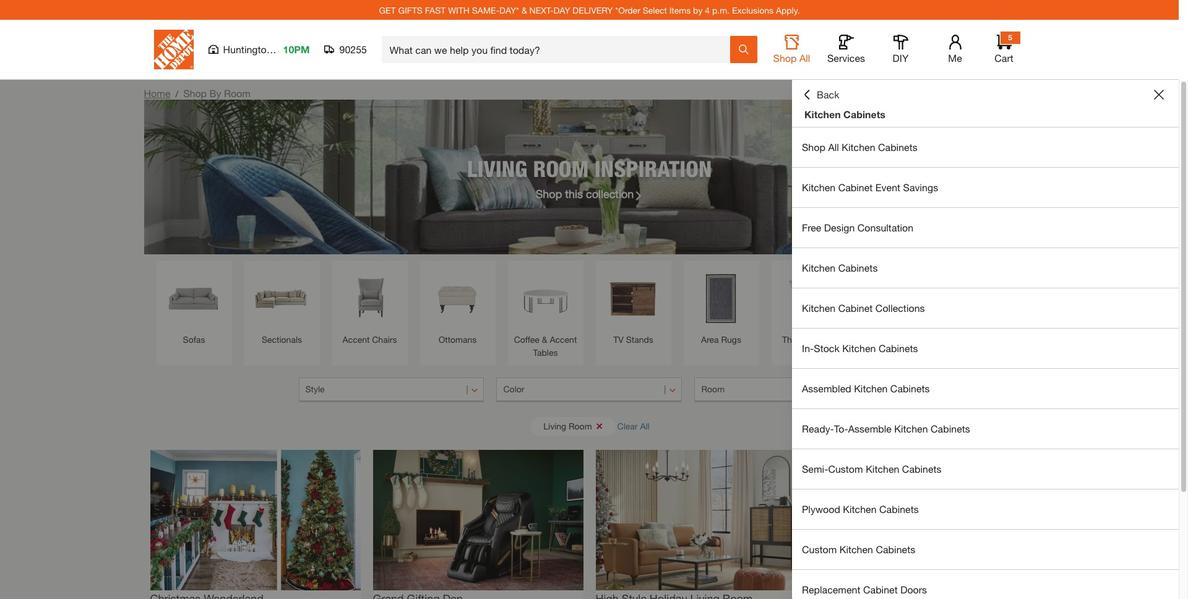 Task type: describe. For each thing, give the bounding box(es) containing it.
custom kitchen cabinets link
[[792, 530, 1179, 570]]

accent chairs image
[[338, 267, 402, 330]]

stock
[[814, 342, 840, 354]]

cabinets up event
[[879, 141, 918, 153]]

pillows
[[809, 334, 836, 345]]

kitchen right assemble
[[895, 423, 928, 435]]

feedback link image
[[1172, 209, 1189, 276]]

same-
[[472, 5, 500, 15]]

kitchen up pillows
[[802, 302, 836, 314]]

cabinet for doors
[[864, 584, 898, 596]]

replacement
[[802, 584, 861, 596]]

savings
[[904, 181, 939, 193]]

day
[[554, 5, 571, 15]]

cabinets down the collections in the bottom right of the page
[[879, 342, 919, 354]]

diy button
[[881, 35, 921, 64]]

& inside coffee & accent tables
[[542, 334, 548, 345]]

kitchen cabinet event savings
[[802, 181, 939, 193]]

cabinets down free design consultation
[[839, 262, 878, 274]]

event
[[876, 181, 901, 193]]

items
[[670, 5, 691, 15]]

5
[[1009, 33, 1013, 42]]

accent chairs link
[[338, 267, 402, 346]]

this
[[565, 187, 583, 200]]

the home depot logo image
[[154, 30, 193, 69]]

inspiration
[[595, 155, 712, 182]]

services
[[828, 52, 866, 64]]

room button
[[695, 378, 881, 402]]

ready-
[[802, 423, 835, 435]]

rugs
[[722, 334, 742, 345]]

sofas link
[[163, 267, 226, 346]]

throw for throw blankets
[[867, 334, 892, 345]]

shop this collection link
[[536, 185, 643, 202]]

color
[[504, 384, 525, 394]]

kitchen cabinets link
[[792, 248, 1179, 288]]

cabinets down semi-custom kitchen cabinets
[[880, 503, 919, 515]]

*order
[[616, 5, 641, 15]]

throw pillows link
[[778, 267, 841, 346]]

sectionals
[[262, 334, 302, 345]]

assembled kitchen cabinets
[[802, 383, 930, 394]]

kitchen right plywood
[[843, 503, 877, 515]]

cart
[[995, 52, 1014, 64]]

clear
[[618, 421, 638, 431]]

color button
[[497, 378, 683, 402]]

ready-to-assemble kitchen cabinets
[[802, 423, 971, 435]]

semi-custom kitchen cabinets
[[802, 463, 942, 475]]

sectionals link
[[250, 267, 314, 346]]

4 stretchy image image from the left
[[819, 450, 1029, 590]]

chairs
[[372, 334, 397, 345]]

sofas
[[183, 334, 205, 345]]

home / shop by room
[[144, 87, 251, 99]]

plywood
[[802, 503, 841, 515]]

ready-to-assemble kitchen cabinets link
[[792, 409, 1179, 449]]

coffee
[[514, 334, 540, 345]]

get gifts fast with same-day* & next-day delivery *order select items by 4 p.m. exclusions apply.
[[379, 5, 800, 15]]

3 stretchy image image from the left
[[596, 450, 806, 590]]

assembled kitchen cabinets link
[[792, 369, 1179, 409]]

shop for shop all kitchen cabinets
[[802, 141, 826, 153]]

all for shop all kitchen cabinets
[[829, 141, 839, 153]]

plywood kitchen cabinets
[[802, 503, 919, 515]]

curtains & drapes image
[[954, 267, 1017, 330]]

huntington park
[[223, 43, 295, 55]]

1 stretchy image image from the left
[[150, 450, 361, 590]]

style button
[[299, 378, 484, 402]]

kitchen up free
[[802, 181, 836, 193]]

select
[[643, 5, 667, 15]]

assembled
[[802, 383, 852, 394]]

room inside living room "button"
[[569, 421, 592, 431]]

area rugs
[[702, 334, 742, 345]]

stands
[[626, 334, 654, 345]]

assemble
[[849, 423, 892, 435]]

services button
[[827, 35, 866, 64]]

2 stretchy image image from the left
[[373, 450, 584, 590]]

apply.
[[776, 5, 800, 15]]

accent chairs
[[343, 334, 397, 345]]

cabinets up shop all kitchen cabinets
[[844, 108, 886, 120]]

semi-
[[802, 463, 829, 475]]

4
[[705, 5, 710, 15]]

in-stock kitchen cabinets
[[802, 342, 919, 354]]

back
[[817, 89, 840, 100]]

shop for shop this collection
[[536, 187, 562, 200]]

cabinets down assembled kitchen cabinets 'link'
[[931, 423, 971, 435]]

10pm
[[283, 43, 310, 55]]

by
[[693, 5, 703, 15]]

p.m.
[[713, 5, 730, 15]]

area rugs link
[[690, 267, 753, 346]]

kitchen up kitchen cabinet event savings
[[842, 141, 876, 153]]

1 vertical spatial custom
[[802, 544, 837, 555]]

ottomans image
[[426, 267, 489, 330]]

get
[[379, 5, 396, 15]]

ottomans
[[439, 334, 477, 345]]

sofas image
[[163, 267, 226, 330]]

throw for throw pillows
[[783, 334, 807, 345]]

living for living room
[[544, 421, 567, 431]]

park
[[275, 43, 295, 55]]

all for clear all
[[640, 421, 650, 431]]

me button
[[936, 35, 975, 64]]

in-
[[802, 342, 814, 354]]

coffee & accent tables link
[[514, 267, 577, 359]]

clear all
[[618, 421, 650, 431]]



Task type: locate. For each thing, give the bounding box(es) containing it.
1 vertical spatial &
[[542, 334, 548, 345]]

kitchen down back button
[[805, 108, 841, 120]]

shop all kitchen cabinets
[[802, 141, 918, 153]]

stretchy image image
[[150, 450, 361, 590], [373, 450, 584, 590], [596, 450, 806, 590], [819, 450, 1029, 590]]

living room button
[[531, 417, 616, 436]]

1 accent from the left
[[343, 334, 370, 345]]

shop down apply.
[[774, 52, 797, 64]]

delivery
[[573, 5, 613, 15]]

cabinet for event
[[839, 181, 873, 193]]

1 vertical spatial all
[[829, 141, 839, 153]]

plywood kitchen cabinets link
[[792, 490, 1179, 529]]

2 throw from the left
[[867, 334, 892, 345]]

free
[[802, 222, 822, 233]]

exclusions
[[732, 5, 774, 15]]

kitchen cabinets down design
[[802, 262, 878, 274]]

1 vertical spatial cabinet
[[839, 302, 873, 314]]

collection
[[586, 187, 634, 200]]

2 vertical spatial cabinet
[[864, 584, 898, 596]]

shop this collection
[[536, 187, 634, 200]]

room down color button on the bottom of the page
[[569, 421, 592, 431]]

cabinet for collections
[[839, 302, 873, 314]]

1 throw from the left
[[783, 334, 807, 345]]

all right clear
[[640, 421, 650, 431]]

0 vertical spatial custom
[[829, 463, 864, 475]]

0 vertical spatial &
[[522, 5, 527, 15]]

semi-custom kitchen cabinets link
[[792, 449, 1179, 489]]

living for living room inspiration
[[467, 155, 528, 182]]

living
[[467, 155, 528, 182], [544, 421, 567, 431]]

throw blankets link
[[866, 267, 929, 346]]

tv
[[614, 334, 624, 345]]

area rugs image
[[690, 267, 753, 330]]

cabinets inside 'link'
[[891, 383, 930, 394]]

throw
[[783, 334, 807, 345], [867, 334, 892, 345]]

tv stands image
[[602, 267, 665, 330]]

clear all button
[[618, 415, 650, 438]]

kitchen cabinets
[[805, 108, 886, 120], [802, 262, 878, 274]]

in-stock kitchen cabinets link
[[792, 329, 1179, 368]]

throw left pillows
[[783, 334, 807, 345]]

gifts
[[398, 5, 423, 15]]

throw left blankets
[[867, 334, 892, 345]]

shop
[[774, 52, 797, 64], [183, 87, 207, 99], [802, 141, 826, 153], [536, 187, 562, 200]]

cabinet left doors in the right of the page
[[864, 584, 898, 596]]

free design consultation
[[802, 222, 914, 233]]

style
[[306, 384, 325, 394]]

menu containing shop all kitchen cabinets
[[792, 128, 1179, 599]]

kitchen cabinets inside menu
[[802, 262, 878, 274]]

1 horizontal spatial throw
[[867, 334, 892, 345]]

2 vertical spatial all
[[640, 421, 650, 431]]

free design consultation link
[[792, 208, 1179, 248]]

coffee & accent tables image
[[514, 267, 577, 330]]

shop left this
[[536, 187, 562, 200]]

custom down to-
[[829, 463, 864, 475]]

1 horizontal spatial &
[[542, 334, 548, 345]]

cabinets down ready-to-assemble kitchen cabinets
[[903, 463, 942, 475]]

all down back
[[829, 141, 839, 153]]

0 horizontal spatial living
[[467, 155, 528, 182]]

drawer close image
[[1155, 90, 1165, 100]]

coffee & accent tables
[[514, 334, 577, 358]]

all up back button
[[800, 52, 811, 64]]

throw inside throw blankets 'link'
[[867, 334, 892, 345]]

consultation
[[858, 222, 914, 233]]

1 horizontal spatial all
[[800, 52, 811, 64]]

kitchen inside 'link'
[[855, 383, 888, 394]]

kitchen down plywood kitchen cabinets
[[840, 544, 874, 555]]

cabinet up in-stock kitchen cabinets
[[839, 302, 873, 314]]

kitchen down free
[[802, 262, 836, 274]]

throw blankets
[[867, 334, 927, 345]]

shop inside button
[[774, 52, 797, 64]]

me
[[949, 52, 963, 64]]

room up this
[[533, 155, 589, 182]]

area
[[702, 334, 719, 345]]

menu
[[792, 128, 1179, 599]]

blankets
[[894, 334, 927, 345]]

0 vertical spatial living
[[467, 155, 528, 182]]

cabinets up doors in the right of the page
[[876, 544, 916, 555]]

shop for shop all
[[774, 52, 797, 64]]

living room
[[544, 421, 592, 431]]

room right by
[[224, 87, 251, 99]]

room down area
[[702, 384, 725, 394]]

huntington
[[223, 43, 272, 55]]

throw pillows image
[[778, 267, 841, 330]]

& right day*
[[522, 5, 527, 15]]

0 vertical spatial kitchen cabinets
[[805, 108, 886, 120]]

shop all button
[[772, 35, 812, 64]]

custom
[[829, 463, 864, 475], [802, 544, 837, 555]]

1 horizontal spatial accent
[[550, 334, 577, 345]]

1 horizontal spatial living
[[544, 421, 567, 431]]

1 vertical spatial living
[[544, 421, 567, 431]]

sectionals image
[[250, 267, 314, 330]]

custom down plywood
[[802, 544, 837, 555]]

next-
[[530, 5, 554, 15]]

0 horizontal spatial all
[[640, 421, 650, 431]]

throw pillows
[[783, 334, 836, 345]]

90255 button
[[325, 43, 367, 56]]

/
[[176, 89, 178, 99]]

accent
[[343, 334, 370, 345], [550, 334, 577, 345]]

kitchen right stock
[[843, 342, 876, 354]]

throw blankets image
[[866, 267, 929, 330]]

2 horizontal spatial all
[[829, 141, 839, 153]]

accent inside coffee & accent tables
[[550, 334, 577, 345]]

cabinet left event
[[839, 181, 873, 193]]

custom kitchen cabinets
[[802, 544, 916, 555]]

shop all
[[774, 52, 811, 64]]

accent up tables
[[550, 334, 577, 345]]

2 accent from the left
[[550, 334, 577, 345]]

kitchen cabinet collections
[[802, 302, 925, 314]]

cabinets up ready-to-assemble kitchen cabinets
[[891, 383, 930, 394]]

0 horizontal spatial throw
[[783, 334, 807, 345]]

kitchen cabinets down back
[[805, 108, 886, 120]]

design
[[825, 222, 855, 233]]

home
[[144, 87, 171, 99]]

0 horizontal spatial &
[[522, 5, 527, 15]]

1 vertical spatial kitchen cabinets
[[802, 262, 878, 274]]

to-
[[835, 423, 849, 435]]

collections
[[876, 302, 925, 314]]

kitchen up assemble
[[855, 383, 888, 394]]

back button
[[802, 89, 840, 101]]

0 vertical spatial all
[[800, 52, 811, 64]]

0 horizontal spatial accent
[[343, 334, 370, 345]]

cabinets
[[844, 108, 886, 120], [879, 141, 918, 153], [839, 262, 878, 274], [879, 342, 919, 354], [891, 383, 930, 394], [931, 423, 971, 435], [903, 463, 942, 475], [880, 503, 919, 515], [876, 544, 916, 555]]

shop right /
[[183, 87, 207, 99]]

room
[[224, 87, 251, 99], [533, 155, 589, 182], [702, 384, 725, 394], [569, 421, 592, 431]]

with
[[448, 5, 470, 15]]

tv stands link
[[602, 267, 665, 346]]

fast
[[425, 5, 446, 15]]

ottomans link
[[426, 267, 489, 346]]

kitchen cabinet collections link
[[792, 289, 1179, 328]]

&
[[522, 5, 527, 15], [542, 334, 548, 345]]

90255
[[340, 43, 367, 55]]

kitchen down ready-to-assemble kitchen cabinets
[[866, 463, 900, 475]]

cart 5
[[995, 33, 1014, 64]]

replacement cabinet doors link
[[792, 570, 1179, 599]]

& up tables
[[542, 334, 548, 345]]

living inside "button"
[[544, 421, 567, 431]]

room inside room button
[[702, 384, 725, 394]]

tv stands
[[614, 334, 654, 345]]

all for shop all
[[800, 52, 811, 64]]

0 vertical spatial cabinet
[[839, 181, 873, 193]]

diy
[[893, 52, 909, 64]]

shop all kitchen cabinets link
[[792, 128, 1179, 167]]

tables
[[533, 347, 558, 358]]

What can we help you find today? search field
[[390, 37, 730, 63]]

accent left chairs
[[343, 334, 370, 345]]

replacement cabinet doors
[[802, 584, 928, 596]]

cabinet
[[839, 181, 873, 193], [839, 302, 873, 314], [864, 584, 898, 596]]

home link
[[144, 87, 171, 99]]

shop down back button
[[802, 141, 826, 153]]

kitchen cabinet event savings link
[[792, 168, 1179, 207]]

throw inside throw pillows link
[[783, 334, 807, 345]]

day*
[[500, 5, 519, 15]]



Task type: vqa. For each thing, say whether or not it's contained in the screenshot.
custom kitchen cabinets link
yes



